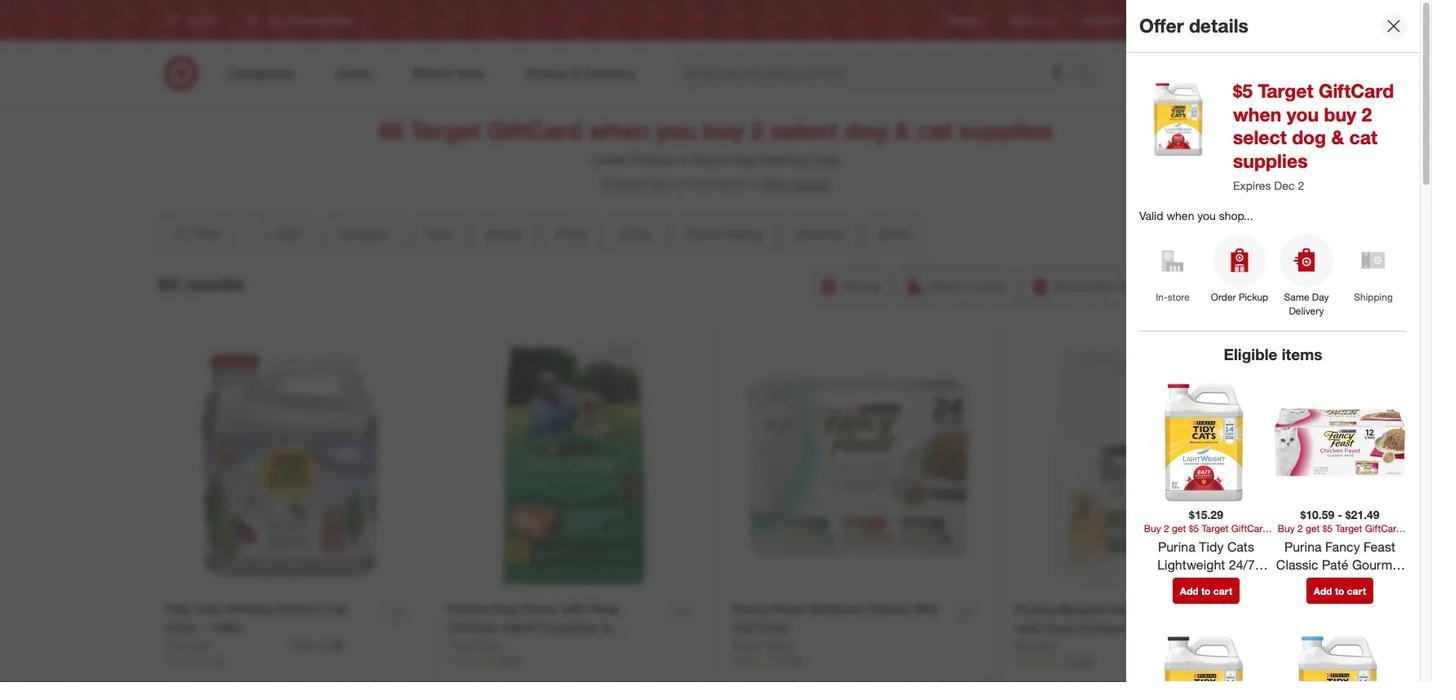 Task type: locate. For each thing, give the bounding box(es) containing it.
cats for tidy cats holiday pattern cat litter - 14lbs
[[194, 602, 222, 617]]

0 vertical spatial cat
[[325, 602, 347, 617]]

when for $5 target giftcard when you buy 2 select dog & cat supplies order pickup or same day delivery only
[[589, 116, 650, 145]]

offer inside button
[[759, 176, 788, 192]]

when right valid
[[1167, 209, 1194, 223]]

expires up color
[[602, 176, 645, 192]]

cat inside $5 target giftcard when you buy 2 select dog & cat supplies order pickup or same day delivery only
[[917, 116, 952, 145]]

0 horizontal spatial offer details
[[759, 176, 830, 192]]

beneful inside purina beneful healthy weight with real chicken dry dog food
[[1059, 602, 1107, 618]]

order pickup
[[1211, 291, 1268, 303]]

0 horizontal spatial target
[[410, 116, 480, 145]]

0 horizontal spatial add to cart
[[1180, 585, 1233, 597]]

1 horizontal spatial cart
[[1347, 585, 1366, 597]]

dog for $5 target giftcard when you buy 2 select dog & cat supplies expires dec 2
[[1292, 126, 1326, 149]]

cart for $10.59 - $21.49
[[1347, 585, 1366, 597]]

0 vertical spatial order
[[592, 152, 628, 168]]

1 vertical spatial dry
[[510, 639, 532, 655]]

1 horizontal spatial chicken
[[1077, 621, 1128, 637]]

same day delivery
[[1054, 278, 1164, 294], [1284, 291, 1329, 317]]

1 vertical spatial with
[[1016, 621, 1042, 637]]

0 horizontal spatial items
[[714, 176, 746, 192]]

price
[[556, 226, 586, 242]]

feast for fancy feast seafood classic wet cat food
[[772, 602, 806, 617]]

food inside purina beneful healthy weight with real chicken dry dog food
[[1186, 621, 1217, 637]]

giftcard inside the $5 target giftcard when you buy 2 select dog & cat supplies expires dec 2
[[1319, 79, 1394, 102]]

1 horizontal spatial 84
[[696, 176, 711, 192]]

0 vertical spatial tidy
[[164, 602, 190, 617]]

purina beneful healthy weight with real chicken dry dog food link
[[1016, 601, 1230, 638]]

or
[[677, 152, 690, 168]]

1 vertical spatial $5
[[379, 116, 404, 145]]

84 for 84 results
[[158, 273, 179, 296]]

2 horizontal spatial &
[[1331, 126, 1344, 149]]

add to cart button up purina tidy cats lightweight 4-in-1 strength plastic jug clumping cat litter  - 8.5lbs image
[[1173, 578, 1240, 604]]

when inside the $5 target giftcard when you buy 2 select dog & cat supplies expires dec 2
[[1233, 103, 1282, 125]]

with
[[560, 602, 587, 617], [1016, 621, 1042, 637]]

& inside the $5 target giftcard when you buy 2 select dog & cat supplies expires dec 2
[[1331, 126, 1344, 149]]

1 vertical spatial giftcard
[[487, 116, 582, 145]]

items right the 'eligible'
[[1282, 345, 1322, 364]]

select inside $5 target giftcard when you buy 2 select dog & cat supplies order pickup or same day delivery only
[[770, 116, 838, 145]]

add to cart button for $10.59 - $21.49
[[1306, 578, 1374, 604]]

1 vertical spatial delivery
[[1117, 278, 1164, 294]]

0 vertical spatial feast
[[772, 602, 806, 617]]

1 vertical spatial -
[[201, 620, 206, 636]]

offer right redcard link
[[1139, 14, 1184, 37]]

2 horizontal spatial same
[[1284, 291, 1309, 303]]

to up weight
[[1201, 585, 1211, 597]]

0 vertical spatial beneful
[[1059, 602, 1107, 618]]

store
[[977, 278, 1007, 294], [1168, 291, 1190, 303]]

0 horizontal spatial $5
[[379, 116, 404, 145]]

1 vertical spatial offer details
[[759, 176, 830, 192]]

0 vertical spatial chow
[[521, 602, 557, 617]]

2 to from the left
[[1335, 585, 1344, 597]]

0 horizontal spatial add to cart button
[[1173, 578, 1240, 604]]

day up the 84 items
[[733, 152, 757, 168]]

$5
[[1233, 79, 1253, 102], [379, 116, 404, 145]]

cat up ¬
[[325, 602, 347, 617]]

fancy feast seafood classic wet cat food image
[[732, 340, 983, 591], [732, 340, 983, 591]]

1 horizontal spatial with
[[1016, 621, 1042, 637]]

add to cart up weight
[[1180, 585, 1233, 597]]

add up purina tidy cats lightweight clumping cat litter with glade tough odor solutions - 8.5lbs image
[[1314, 585, 1332, 597]]

1 horizontal spatial add
[[1314, 585, 1332, 597]]

day up eligible items
[[1312, 291, 1329, 303]]

0 horizontal spatial 84
[[158, 273, 179, 296]]

1 vertical spatial order
[[1211, 291, 1236, 303]]

0 horizontal spatial same
[[694, 152, 729, 168]]

delivery down valid
[[1117, 278, 1164, 294]]

purina tidy cats lightweight clumping cat litter with glade tough odor solutions - 8.5lbs image
[[1275, 631, 1405, 683]]

0 horizontal spatial when
[[589, 116, 650, 145]]

feast
[[772, 602, 806, 617], [766, 638, 793, 653]]

when
[[1233, 103, 1282, 125], [589, 116, 650, 145], [1167, 209, 1194, 223]]

supplies inside the $5 target giftcard when you buy 2 select dog & cat supplies expires dec 2
[[1233, 149, 1308, 172]]

pickup up the 'eligible'
[[1239, 291, 1268, 303]]

fancy feast link
[[732, 638, 793, 654]]

dec
[[649, 176, 672, 192], [1274, 179, 1295, 193]]

2 fancy from the top
[[732, 638, 762, 653]]

tidy for tidy cats
[[164, 638, 186, 653]]

to for $15.29
[[1201, 585, 1211, 597]]

1 horizontal spatial dry
[[1131, 621, 1153, 637]]

1 vertical spatial target
[[1258, 79, 1314, 102]]

type button
[[411, 216, 466, 252]]

feast up 1061
[[766, 638, 793, 653]]

14 link
[[164, 654, 416, 668]]

& for $5 target giftcard when you buy 2 select dog & cat supplies order pickup or same day delivery only
[[894, 116, 910, 145]]

fancy for fancy feast seafood classic wet cat food
[[732, 602, 769, 617]]

you
[[1287, 103, 1319, 125], [656, 116, 697, 145], [1198, 209, 1216, 223]]

when right target promotion image at the top
[[1233, 103, 1282, 125]]

when up expires dec 2
[[589, 116, 650, 145]]

store left order pickup
[[1168, 291, 1190, 303]]

0 horizontal spatial expires
[[602, 176, 645, 192]]

expires up shop...
[[1233, 179, 1271, 193]]

order inside $5 target giftcard when you buy 2 select dog & cat supplies order pickup or same day delivery only
[[592, 152, 628, 168]]

order up expires dec 2
[[592, 152, 628, 168]]

& inside $5 target giftcard when you buy 2 select dog & cat supplies order pickup or same day delivery only
[[894, 116, 910, 145]]

1 vertical spatial real
[[1046, 621, 1074, 637]]

1 add to cart from the left
[[1180, 585, 1233, 597]]

cats down litter
[[189, 638, 213, 653]]

only
[[814, 152, 840, 168]]

sort
[[277, 226, 302, 242]]

tidy cats holiday pattern cat litter - 14lbs image
[[164, 340, 416, 591], [164, 340, 416, 591]]

2 horizontal spatial target
[[1258, 79, 1314, 102]]

1 vertical spatial cat
[[732, 620, 754, 636]]

1 horizontal spatial add to cart button
[[1306, 578, 1374, 604]]

items down $5 target giftcard when you buy 2 select dog & cat supplies order pickup or same day delivery only
[[714, 176, 746, 192]]

0 horizontal spatial buy
[[703, 116, 744, 145]]

buy for $5 target giftcard when you buy 2 select dog & cat supplies expires dec 2
[[1324, 103, 1356, 125]]

1 horizontal spatial food
[[757, 620, 788, 636]]

when inside $5 target giftcard when you buy 2 select dog & cat supplies order pickup or same day delivery only
[[589, 116, 650, 145]]

2 horizontal spatial pickup
[[1239, 291, 1268, 303]]

with inside purina dog chow with real chicken adult complete & balanced dry dog food
[[560, 602, 587, 617]]

with up complete
[[560, 602, 587, 617]]

guest rating button
[[672, 216, 776, 252]]

chicken inside purina dog chow with real chicken adult complete & balanced dry dog food
[[448, 620, 499, 636]]

1 horizontal spatial real
[[1046, 621, 1074, 637]]

1 horizontal spatial buy
[[1324, 103, 1356, 125]]

add to cart for $15.29
[[1180, 585, 1233, 597]]

1 add from the left
[[1180, 585, 1199, 597]]

buy for $5 target giftcard when you buy 2 select dog & cat supplies order pickup or same day delivery only
[[703, 116, 744, 145]]

0 vertical spatial supplies
[[959, 116, 1053, 145]]

weekly
[[1009, 14, 1041, 26]]

1 vertical spatial supplies
[[1233, 149, 1308, 172]]

cat up the fancy feast
[[732, 620, 754, 636]]

1 horizontal spatial $5
[[1233, 79, 1253, 102]]

2 add to cart button from the left
[[1306, 578, 1374, 604]]

feast inside fancy feast seafood classic wet cat food
[[772, 602, 806, 617]]

0 horizontal spatial dry
[[510, 639, 532, 655]]

giftcard inside $5 target giftcard when you buy 2 select dog & cat supplies order pickup or same day delivery only
[[487, 116, 582, 145]]

0 vertical spatial target
[[1147, 14, 1174, 26]]

food inside fancy feast seafood classic wet cat food
[[757, 620, 788, 636]]

dog inside $5 target giftcard when you buy 2 select dog & cat supplies order pickup or same day delivery only
[[844, 116, 888, 145]]

add to cart up purina tidy cats lightweight clumping cat litter with glade tough odor solutions - 8.5lbs image
[[1314, 585, 1366, 597]]

1 vertical spatial fancy
[[732, 638, 762, 653]]

1 horizontal spatial order
[[1211, 291, 1236, 303]]

1 horizontal spatial dec
[[1274, 179, 1295, 193]]

cat inside fancy feast seafood classic wet cat food
[[732, 620, 754, 636]]

target for $5 target giftcard when you buy 2 select dog & cat supplies order pickup or same day delivery only
[[410, 116, 480, 145]]

0 horizontal spatial offer
[[759, 176, 788, 192]]

1 vertical spatial tidy
[[164, 638, 186, 653]]

food
[[757, 620, 788, 636], [1186, 621, 1217, 637], [565, 639, 596, 655]]

select inside the $5 target giftcard when you buy 2 select dog & cat supplies expires dec 2
[[1233, 126, 1287, 149]]

wet
[[914, 602, 938, 617]]

1 fancy from the top
[[732, 602, 769, 617]]

store right the in
[[977, 278, 1007, 294]]

shipping
[[1212, 278, 1263, 294], [1354, 291, 1393, 303]]

2 vertical spatial delivery
[[1289, 305, 1324, 317]]

1 horizontal spatial store
[[1168, 291, 1190, 303]]

feast up the fancy feast
[[772, 602, 806, 617]]

0 horizontal spatial &
[[602, 620, 611, 636]]

0 horizontal spatial purina
[[448, 602, 488, 617]]

tidy inside tidy cats holiday pattern cat litter - 14lbs
[[164, 602, 190, 617]]

order
[[592, 152, 628, 168], [1211, 291, 1236, 303]]

14lbs
[[210, 620, 243, 636]]

dialog containing offer details
[[1126, 0, 1432, 683]]

cats inside tidy cats holiday pattern cat litter - 14lbs
[[194, 602, 222, 617]]

fancy inside fancy feast seafood classic wet cat food
[[732, 602, 769, 617]]

dog inside the $5 target giftcard when you buy 2 select dog & cat supplies expires dec 2
[[1292, 126, 1326, 149]]

pickup
[[631, 152, 674, 168], [842, 278, 881, 294], [1239, 291, 1268, 303]]

cats up 14lbs at the bottom of the page
[[194, 602, 222, 617]]

purina dog chow with real chicken adult complete & balanced dry dog food image
[[448, 340, 699, 591], [448, 340, 699, 591]]

buy inside $5 target giftcard when you buy 2 select dog & cat supplies order pickup or same day delivery only
[[703, 116, 744, 145]]

details down only
[[792, 176, 830, 192]]

chicken down "healthy"
[[1077, 621, 1128, 637]]

select for $5 target giftcard when you buy 2 select dog & cat supplies order pickup or same day delivery only
[[770, 116, 838, 145]]

target inside the $5 target giftcard when you buy 2 select dog & cat supplies expires dec 2
[[1258, 79, 1314, 102]]

$5 inside the $5 target giftcard when you buy 2 select dog & cat supplies expires dec 2
[[1233, 79, 1253, 102]]

0 horizontal spatial real
[[590, 602, 618, 617]]

delivery up offer details button
[[760, 152, 811, 168]]

purina beneful healthy weight with real chicken dry dog food image
[[1016, 340, 1268, 592], [1016, 340, 1268, 592]]

cat
[[325, 602, 347, 617], [732, 620, 754, 636]]

redcard
[[1082, 14, 1121, 26]]

shop in store button
[[899, 268, 1017, 304]]

1 horizontal spatial same
[[1054, 278, 1088, 294]]

dry inside purina beneful healthy weight with real chicken dry dog food
[[1131, 621, 1153, 637]]

target circle
[[1147, 14, 1201, 26]]

add to cart button up purina tidy cats lightweight clumping cat litter with glade tough odor solutions - 8.5lbs image
[[1306, 578, 1374, 604]]

purina for chicken
[[448, 602, 488, 617]]

supplies inside $5 target giftcard when you buy 2 select dog & cat supplies order pickup or same day delivery only
[[959, 116, 1053, 145]]

0 vertical spatial -
[[1338, 508, 1342, 522]]

purina inside purina dog chow with real chicken adult complete & balanced dry dog food
[[448, 602, 488, 617]]

items
[[714, 176, 746, 192], [1282, 345, 1322, 364]]

1 horizontal spatial shipping
[[1354, 291, 1393, 303]]

0 vertical spatial giftcard
[[1319, 79, 1394, 102]]

-
[[1338, 508, 1342, 522], [201, 620, 206, 636]]

1 vertical spatial 84
[[158, 273, 179, 296]]

to up purina tidy cats lightweight clumping cat litter with glade tough odor solutions - 8.5lbs image
[[1335, 585, 1344, 597]]

1 horizontal spatial details
[[1189, 14, 1249, 37]]

2 tidy from the top
[[164, 638, 186, 653]]

1 horizontal spatial expires
[[1233, 179, 1271, 193]]

giftcard
[[1319, 79, 1394, 102], [487, 116, 582, 145]]

details
[[1189, 14, 1249, 37], [792, 176, 830, 192]]

shop
[[929, 278, 960, 294]]

13306 link
[[1016, 655, 1268, 669]]

0 horizontal spatial order
[[592, 152, 628, 168]]

pattern
[[276, 602, 322, 617]]

1 horizontal spatial cat
[[732, 620, 754, 636]]

cat
[[917, 116, 952, 145], [1349, 126, 1378, 149]]

cat for $5 target giftcard when you buy 2 select dog & cat supplies expires dec 2
[[1349, 126, 1378, 149]]

supplies for $5 target giftcard when you buy 2 select dog & cat supplies order pickup or same day delivery only
[[959, 116, 1053, 145]]

real inside purina dog chow with real chicken adult complete & balanced dry dog food
[[590, 602, 618, 617]]

1 horizontal spatial supplies
[[1233, 149, 1308, 172]]

select for $5 target giftcard when you buy 2 select dog & cat supplies expires dec 2
[[1233, 126, 1287, 149]]

0 horizontal spatial to
[[1201, 585, 1211, 597]]

0 horizontal spatial pickup
[[631, 152, 674, 168]]

complete
[[538, 620, 598, 636]]

0 vertical spatial delivery
[[760, 152, 811, 168]]

new
[[293, 638, 316, 653]]

select
[[770, 116, 838, 145], [1233, 126, 1287, 149]]

- left $21.49
[[1338, 508, 1342, 522]]

dry down "healthy"
[[1131, 621, 1153, 637]]

purina up dog chow
[[448, 602, 488, 617]]

purina up beneful "link"
[[1016, 602, 1056, 618]]

pickup up expires dec 2
[[631, 152, 674, 168]]

tidy cats holiday pattern cat litter - 14lbs
[[164, 602, 347, 636]]

food down complete
[[565, 639, 596, 655]]

- left 14lbs at the bottom of the page
[[201, 620, 206, 636]]

items for eligible items
[[1282, 345, 1322, 364]]

with up beneful "link"
[[1016, 621, 1042, 637]]

real up beneful "link"
[[1046, 621, 1074, 637]]

0 horizontal spatial food
[[565, 639, 596, 655]]

chow inside purina dog chow with real chicken adult complete & balanced dry dog food
[[521, 602, 557, 617]]

purina inside purina beneful healthy weight with real chicken dry dog food
[[1016, 602, 1056, 618]]

fancy feast
[[732, 638, 793, 653]]

pickup down deals 'button'
[[842, 278, 881, 294]]

valid
[[1139, 209, 1163, 223]]

food inside purina dog chow with real chicken adult complete & balanced dry dog food
[[565, 639, 596, 655]]

day
[[733, 152, 757, 168], [1091, 278, 1114, 294], [1312, 291, 1329, 303]]

1 add to cart button from the left
[[1173, 578, 1240, 604]]

1 cart from the left
[[1213, 585, 1233, 597]]

84 down $5 target giftcard when you buy 2 select dog & cat supplies order pickup or same day delivery only
[[696, 176, 711, 192]]

1 to from the left
[[1201, 585, 1211, 597]]

$5 inside $5 target giftcard when you buy 2 select dog & cat supplies order pickup or same day delivery only
[[379, 116, 404, 145]]

tidy cats link
[[164, 638, 290, 654]]

1 vertical spatial feast
[[766, 638, 793, 653]]

add to cart for $10.59 - $21.49
[[1314, 585, 1366, 597]]

0 horizontal spatial beneful
[[1016, 639, 1055, 654]]

0 vertical spatial real
[[590, 602, 618, 617]]

- inside tidy cats holiday pattern cat litter - 14lbs
[[201, 620, 206, 636]]

you for $5 target giftcard when you buy 2 select dog & cat supplies order pickup or same day delivery only
[[656, 116, 697, 145]]

& inside purina dog chow with real chicken adult complete & balanced dry dog food
[[602, 620, 611, 636]]

1 horizontal spatial cat
[[1349, 126, 1378, 149]]

tidy
[[164, 602, 190, 617], [164, 638, 186, 653]]

details left stores
[[1189, 14, 1249, 37]]

pickup inside button
[[842, 278, 881, 294]]

chow up '2043'
[[472, 638, 502, 653]]

$5 for $5 target giftcard when you buy 2 select dog & cat supplies order pickup or same day delivery only
[[379, 116, 404, 145]]

tidy up litter
[[164, 602, 190, 617]]

dry down adult
[[510, 639, 532, 655]]

1 horizontal spatial delivery
[[1117, 278, 1164, 294]]

0 horizontal spatial cat
[[917, 116, 952, 145]]

details inside button
[[792, 176, 830, 192]]

order right in-store
[[1211, 291, 1236, 303]]

offer details button
[[746, 175, 830, 193]]

chicken up dog chow
[[448, 620, 499, 636]]

0 horizontal spatial add
[[1180, 585, 1199, 597]]

price button
[[542, 216, 600, 252]]

buy inside the $5 target giftcard when you buy 2 select dog & cat supplies expires dec 2
[[1324, 103, 1356, 125]]

delivery up eligible items
[[1289, 305, 1324, 317]]

ad
[[1043, 14, 1056, 26]]

0 vertical spatial with
[[560, 602, 587, 617]]

day left 'in-'
[[1091, 278, 1114, 294]]

2 add to cart from the left
[[1314, 585, 1366, 597]]

1 horizontal spatial offer details
[[1139, 14, 1249, 37]]

same inside button
[[1054, 278, 1088, 294]]

dialog
[[1126, 0, 1432, 683]]

target inside $5 target giftcard when you buy 2 select dog & cat supplies order pickup or same day delivery only
[[410, 116, 480, 145]]

0 horizontal spatial select
[[770, 116, 838, 145]]

expires inside the $5 target giftcard when you buy 2 select dog & cat supplies expires dec 2
[[1233, 179, 1271, 193]]

1 horizontal spatial offer
[[1139, 14, 1184, 37]]

you inside the $5 target giftcard when you buy 2 select dog & cat supplies expires dec 2
[[1287, 103, 1319, 125]]

you for $5 target giftcard when you buy 2 select dog & cat supplies expires dec 2
[[1287, 103, 1319, 125]]

cart up purina tidy cats lightweight clumping cat litter with glade tough odor solutions - 8.5lbs image
[[1347, 585, 1366, 597]]

cat for $5 target giftcard when you buy 2 select dog & cat supplies order pickup or same day delivery only
[[917, 116, 952, 145]]

filter button
[[158, 216, 234, 252]]

food down weight
[[1186, 621, 1217, 637]]

1 vertical spatial cats
[[189, 638, 213, 653]]

2 add from the left
[[1314, 585, 1332, 597]]

store inside button
[[977, 278, 1007, 294]]

add to cart button
[[1173, 578, 1240, 604], [1306, 578, 1374, 604]]

0 horizontal spatial -
[[201, 620, 206, 636]]

84 left results
[[158, 273, 179, 296]]

0 horizontal spatial with
[[560, 602, 587, 617]]

0 horizontal spatial you
[[656, 116, 697, 145]]

1 horizontal spatial you
[[1198, 209, 1216, 223]]

0 vertical spatial fancy
[[732, 602, 769, 617]]

items for 84 items
[[714, 176, 746, 192]]

0 horizontal spatial cat
[[325, 602, 347, 617]]

real up complete
[[590, 602, 618, 617]]

0 vertical spatial items
[[714, 176, 746, 192]]

in
[[963, 278, 973, 294]]

chow up adult
[[521, 602, 557, 617]]

tidy for tidy cats holiday pattern cat litter - 14lbs
[[164, 602, 190, 617]]

buy
[[1324, 103, 1356, 125], [703, 116, 744, 145]]

$10.59 - $21.49
[[1300, 508, 1380, 522]]

food up the fancy feast
[[757, 620, 788, 636]]

purina
[[448, 602, 488, 617], [1016, 602, 1056, 618]]

offer right the 84 items
[[759, 176, 788, 192]]

deals button
[[864, 216, 924, 252]]

dog inside purina beneful healthy weight with real chicken dry dog food
[[1157, 621, 1182, 637]]

delivery inside "same day delivery" button
[[1117, 278, 1164, 294]]

$10.59
[[1300, 508, 1335, 522]]

beneful link
[[1016, 638, 1055, 655]]

cart up purina tidy cats lightweight 4-in-1 strength plastic jug clumping cat litter  - 8.5lbs image
[[1213, 585, 1233, 597]]

add up weight
[[1180, 585, 1199, 597]]

you inside $5 target giftcard when you buy 2 select dog & cat supplies order pickup or same day delivery only
[[656, 116, 697, 145]]

0 horizontal spatial chow
[[472, 638, 502, 653]]

cat inside the $5 target giftcard when you buy 2 select dog & cat supplies expires dec 2
[[1349, 126, 1378, 149]]

same
[[694, 152, 729, 168], [1054, 278, 1088, 294], [1284, 291, 1309, 303]]

0 vertical spatial dry
[[1131, 621, 1153, 637]]

1 tidy from the top
[[164, 602, 190, 617]]

1061
[[783, 655, 804, 667]]

tidy down litter
[[164, 638, 186, 653]]

in-
[[1156, 291, 1168, 303]]

2 horizontal spatial when
[[1233, 103, 1282, 125]]

2 cart from the left
[[1347, 585, 1366, 597]]



Task type: vqa. For each thing, say whether or not it's contained in the screenshot.


Task type: describe. For each thing, give the bounding box(es) containing it.
weight
[[1161, 602, 1204, 618]]

2 inside $5 target giftcard when you buy 2 select dog & cat supplies order pickup or same day delivery only
[[751, 116, 764, 145]]

dec inside the $5 target giftcard when you buy 2 select dog & cat supplies expires dec 2
[[1274, 179, 1295, 193]]

target circle link
[[1147, 13, 1201, 27]]

material button
[[783, 216, 857, 252]]

fancy feast seafood classic wet cat food
[[732, 602, 938, 636]]

cats for tidy cats
[[189, 638, 213, 653]]

brand
[[487, 226, 522, 242]]

category button
[[323, 216, 404, 252]]

1 horizontal spatial target
[[1147, 14, 1174, 26]]

84 items
[[696, 176, 746, 192]]

feast for fancy feast
[[766, 638, 793, 653]]

rating
[[725, 226, 762, 242]]

in-store
[[1156, 291, 1190, 303]]

redcard link
[[1082, 13, 1121, 27]]

target promotion image image
[[1139, 79, 1220, 160]]

shipping inside button
[[1212, 278, 1263, 294]]

pickup button
[[812, 268, 892, 304]]

brand button
[[473, 216, 536, 252]]

$15.29
[[1189, 508, 1223, 522]]

sort button
[[241, 216, 316, 252]]

add for $15.29
[[1180, 585, 1199, 597]]

when for $5 target giftcard when you buy 2 select dog & cat supplies expires dec 2
[[1233, 103, 1282, 125]]

tidy cats
[[164, 638, 213, 653]]

balanced
[[448, 639, 507, 655]]

purina beneful healthy weight with real chicken dry dog food
[[1016, 602, 1217, 637]]

at
[[319, 638, 329, 653]]

$21.49
[[1346, 508, 1380, 522]]

¬
[[332, 638, 343, 654]]

purina dog chow with real chicken adult complete & balanced dry dog food link
[[448, 600, 661, 655]]

holiday
[[226, 602, 272, 617]]

$10.59 - $21.49 link
[[1275, 378, 1405, 575]]

search
[[1069, 67, 1108, 83]]

dog chow
[[448, 638, 502, 653]]

purina dog chow with real chicken adult complete & balanced dry dog food
[[448, 602, 618, 655]]

0 vertical spatial offer details
[[1139, 14, 1249, 37]]

color
[[620, 226, 652, 242]]

13306
[[1066, 656, 1094, 668]]

litter
[[164, 620, 197, 636]]

adult
[[502, 620, 535, 636]]

healthy
[[1110, 602, 1157, 618]]

add for $10.59 - $21.49
[[1314, 585, 1332, 597]]

order inside dialog
[[1211, 291, 1236, 303]]

offer details inside button
[[759, 176, 830, 192]]

$5 for $5 target giftcard when you buy 2 select dog & cat supplies expires dec 2
[[1233, 79, 1253, 102]]

shipping button
[[1181, 268, 1274, 304]]

purina for real
[[1016, 602, 1056, 618]]

supplies for $5 target giftcard when you buy 2 select dog & cat supplies expires dec 2
[[1233, 149, 1308, 172]]

2043 link
[[448, 654, 699, 668]]

seafood
[[810, 602, 862, 617]]

84 results
[[158, 273, 245, 296]]

search button
[[1069, 55, 1108, 95]]

giftcard for $5 target giftcard when you buy 2 select dog & cat supplies order pickup or same day delivery only
[[487, 116, 582, 145]]

same inside same day delivery
[[1284, 291, 1309, 303]]

84 for 84 items
[[696, 176, 711, 192]]

tidy cats holiday pattern cat litter - 14lbs link
[[164, 600, 377, 638]]

eligible
[[1224, 345, 1278, 364]]

new at ¬
[[293, 638, 343, 654]]

day inside button
[[1091, 278, 1114, 294]]

category
[[337, 226, 391, 242]]

type
[[425, 226, 453, 242]]

purina tidy cats lightweight 4-in-1 strength plastic jug clumping cat litter  - 8.5lbs image
[[1141, 631, 1272, 683]]

results
[[184, 273, 245, 296]]

shop...
[[1219, 209, 1253, 223]]

material
[[797, 226, 844, 242]]

chicken inside purina beneful healthy weight with real chicken dry dog food
[[1077, 621, 1128, 637]]

filter
[[193, 226, 222, 242]]

valid when you shop...
[[1139, 209, 1253, 223]]

14
[[215, 655, 226, 667]]

registry
[[947, 14, 983, 26]]

dog chow link
[[448, 638, 502, 654]]

dry inside purina dog chow with real chicken adult complete & balanced dry dog food
[[510, 639, 532, 655]]

& for $5 target giftcard when you buy 2 select dog & cat supplies expires dec 2
[[1331, 126, 1344, 149]]

2043
[[499, 655, 521, 667]]

cart for $15.29
[[1213, 585, 1233, 597]]

registry link
[[947, 13, 983, 27]]

guest rating
[[686, 226, 762, 242]]

0 horizontal spatial dec
[[649, 176, 672, 192]]

find
[[1228, 14, 1246, 26]]

cat inside tidy cats holiday pattern cat litter - 14lbs
[[325, 602, 347, 617]]

guest
[[686, 226, 721, 242]]

with inside purina beneful healthy weight with real chicken dry dog food
[[1016, 621, 1042, 637]]

add to cart button for $15.29
[[1173, 578, 1240, 604]]

pickup inside $5 target giftcard when you buy 2 select dog & cat supplies order pickup or same day delivery only
[[631, 152, 674, 168]]

dog for $5 target giftcard when you buy 2 select dog & cat supplies order pickup or same day delivery only
[[844, 116, 888, 145]]

target for $5 target giftcard when you buy 2 select dog & cat supplies expires dec 2
[[1258, 79, 1314, 102]]

expires dec 2
[[602, 176, 683, 192]]

delivery inside $5 target giftcard when you buy 2 select dog & cat supplies order pickup or same day delivery only
[[760, 152, 811, 168]]

$5 target giftcard when you buy 2 select dog & cat supplies expires dec 2
[[1233, 79, 1394, 193]]

1 horizontal spatial same day delivery
[[1284, 291, 1329, 317]]

weekly ad
[[1009, 14, 1056, 26]]

$5 target giftcard when you buy 2 select dog & cat supplies order pickup or same day delivery only
[[379, 116, 1053, 168]]

fancy for fancy feast
[[732, 638, 762, 653]]

0 vertical spatial offer
[[1139, 14, 1184, 37]]

0 vertical spatial details
[[1189, 14, 1249, 37]]

same day delivery inside button
[[1054, 278, 1164, 294]]

1 horizontal spatial when
[[1167, 209, 1194, 223]]

day inside $5 target giftcard when you buy 2 select dog & cat supplies order pickup or same day delivery only
[[733, 152, 757, 168]]

same inside $5 target giftcard when you buy 2 select dog & cat supplies order pickup or same day delivery only
[[694, 152, 729, 168]]

find stores link
[[1228, 13, 1277, 27]]

to for $10.59 - $21.49
[[1335, 585, 1344, 597]]

fancy feast seafood classic wet cat food link
[[732, 600, 945, 638]]

real inside purina beneful healthy weight with real chicken dry dog food
[[1046, 621, 1074, 637]]

weekly ad link
[[1009, 13, 1056, 27]]

2 horizontal spatial day
[[1312, 291, 1329, 303]]

giftcard for $5 target giftcard when you buy 2 select dog & cat supplies expires dec 2
[[1319, 79, 1394, 102]]

deals
[[878, 226, 911, 242]]

What can we help you find? suggestions appear below search field
[[675, 55, 1081, 91]]

eligible items
[[1224, 345, 1322, 364]]

purina tidy cats lightweight 24/7 performance multiple cats clumping litter - 8.5lbs image
[[1141, 378, 1272, 508]]

same day delivery button
[[1024, 268, 1175, 304]]

color button
[[606, 216, 666, 252]]

find stores
[[1228, 14, 1277, 26]]

circle
[[1176, 14, 1201, 26]]

1061 link
[[732, 654, 983, 668]]

shop in store
[[929, 278, 1007, 294]]

stores
[[1249, 14, 1277, 26]]

purina fancy feast classic paté gourmet with chicken flavor wet cat food - 3oz/12ct pack image
[[1275, 378, 1405, 508]]

2 horizontal spatial delivery
[[1289, 305, 1324, 317]]

$15.29 link
[[1141, 378, 1272, 575]]



